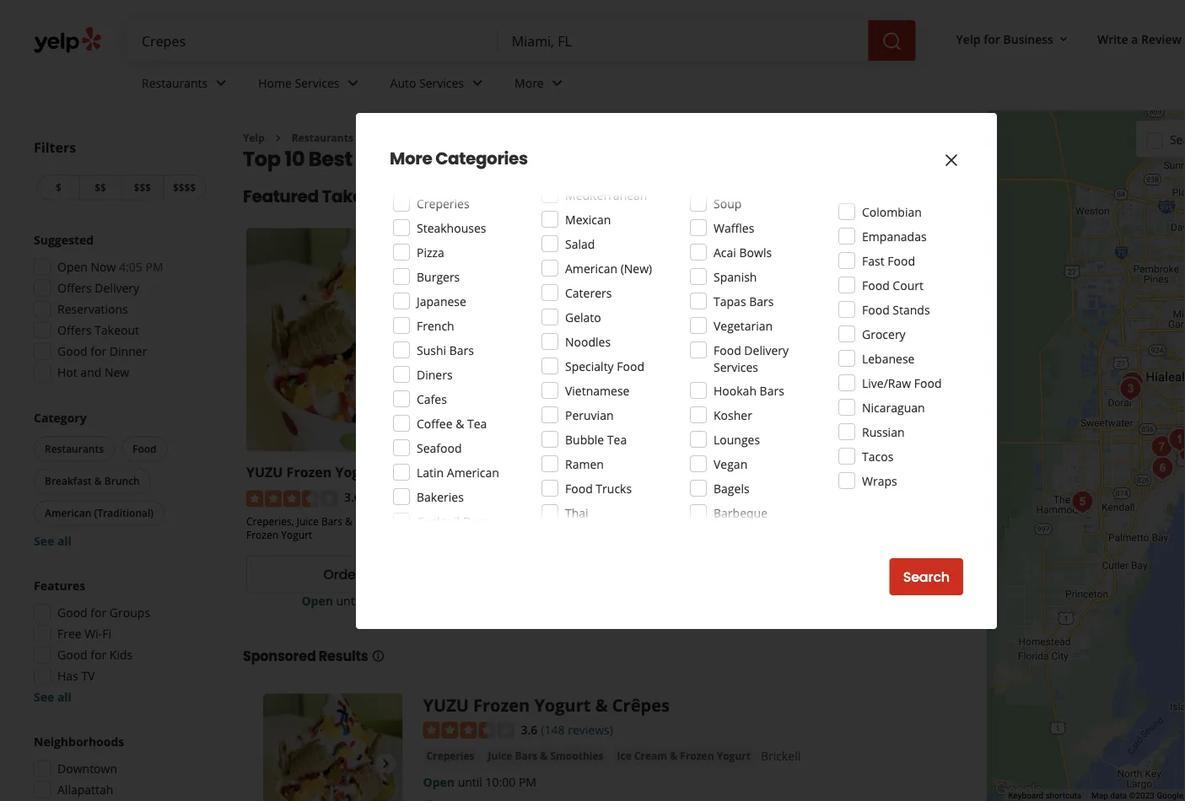 Task type: vqa. For each thing, say whether or not it's contained in the screenshot.
the top the Pet
no



Task type: describe. For each thing, give the bounding box(es) containing it.
food right specialty
[[617, 358, 645, 374]]

$
[[56, 181, 61, 195]]

$$$ button
[[121, 175, 163, 200]]

kosher
[[714, 407, 753, 423]]

la crepe bistro image
[[1147, 452, 1181, 486]]

breakfast inside beer, wine & spirits, breakfast & brunch, patisserie/cake shop
[[819, 515, 864, 528]]

tapas bars
[[714, 293, 774, 309]]

latin american
[[417, 465, 500, 481]]

features
[[34, 578, 85, 594]]

a
[[1132, 31, 1139, 47]]

4:05
[[119, 259, 143, 275]]

bars for hookah bars
[[760, 383, 785, 399]]

yelp link
[[243, 131, 265, 145]]

for for groups
[[91, 605, 107, 621]]

google image
[[992, 780, 1048, 802]]

pm down "order now" link
[[397, 593, 415, 609]]

pm inside group
[[146, 259, 163, 275]]

previous image
[[270, 754, 290, 774]]

american for american (new)
[[566, 260, 618, 276]]

soup
[[714, 195, 742, 211]]

juice inside 'button'
[[488, 749, 513, 763]]

see all button for features
[[34, 690, 72, 706]]

1 vertical spatial mediterranean
[[540, 463, 642, 481]]

yuzu frozen yogurt & crêpes for the yuzu frozen yogurt & crêpes link to the bottom
[[423, 694, 670, 718]]

open now 4:05 pm
[[57, 259, 163, 275]]

& inside 'button'
[[540, 749, 548, 763]]

patisserie/cake
[[721, 528, 794, 542]]

google,
[[1158, 791, 1186, 802]]

group containing suggested
[[29, 232, 209, 386]]

cocktail bars
[[417, 514, 488, 530]]

steakhouses
[[417, 220, 487, 236]]

american for american (traditional)
[[45, 506, 91, 520]]

free
[[57, 626, 82, 642]]

see for category
[[34, 533, 54, 550]]

sea
[[1171, 131, 1186, 148]]

write
[[1098, 31, 1129, 47]]

4.2 star rating image
[[721, 491, 812, 508]]

food court
[[863, 277, 924, 293]]

bagels
[[714, 481, 750, 497]]

more categories dialog
[[0, 0, 1186, 802]]

waffles
[[714, 220, 755, 236]]

next image
[[376, 754, 396, 774]]

yelp for business button
[[950, 24, 1078, 54]]

services for auto services
[[420, 75, 464, 91]]

crêpemaker image
[[1116, 367, 1150, 401]]

1 vertical spatial hookah
[[738, 463, 791, 481]]

bubble tea
[[566, 432, 627, 448]]

reservations
[[57, 301, 128, 317]]

3.6 star rating image up creperies button
[[423, 723, 515, 740]]

data
[[1111, 791, 1128, 802]]

home
[[258, 75, 292, 91]]

creperies button
[[423, 748, 478, 765]]

mediterranean,
[[581, 515, 654, 528]]

lebanese
[[863, 351, 915, 367]]

sweet paris crêperie & café image
[[1164, 423, 1186, 457]]

good for good for groups
[[57, 605, 88, 621]]

ice inside the creperies, juice bars & smoothies, ice cream & frozen yogurt
[[411, 515, 424, 528]]

sponsored results
[[243, 647, 368, 666]]

yogurt inside the creperies, juice bars & smoothies, ice cream & frozen yogurt
[[281, 528, 313, 542]]

3.6 star rating image for frozen
[[246, 491, 338, 508]]

food down fast on the top right of the page
[[863, 277, 890, 293]]

featured
[[243, 184, 319, 208]]

$$
[[95, 181, 106, 195]]

creperies, juice bars & smoothies, ice cream & frozen yogurt
[[246, 515, 468, 542]]

map data ©2023 google, 
[[1092, 791, 1186, 802]]

good for groups
[[57, 605, 150, 621]]

sponsored for sponsored
[[467, 188, 528, 204]]

3.6 for yogurt
[[344, 490, 361, 506]]

ice cream & frozen yogurt link
[[614, 748, 755, 765]]

write a review
[[1098, 31, 1183, 47]]

& inside group
[[94, 474, 102, 488]]

food up grocery
[[863, 302, 890, 318]]

all for features
[[57, 690, 72, 706]]

smoothies
[[551, 749, 604, 763]]

0 vertical spatial yuzu frozen yogurt & crêpes link
[[246, 463, 444, 481]]

16 chevron right v2 image
[[272, 132, 285, 145]]

café
[[918, 463, 948, 481]]

1 horizontal spatial tea
[[608, 432, 627, 448]]

vegetarian
[[714, 318, 773, 334]]

hookah inside breakfast & brunch, mediterranean, hookah bars
[[656, 515, 693, 528]]

16 info v2 image for sponsored
[[531, 190, 544, 203]]

french
[[417, 318, 455, 334]]

coffee
[[417, 416, 453, 432]]

24 chevron down v2 image for more
[[548, 73, 568, 93]]

3.6 link
[[521, 720, 538, 739]]

1 vertical spatial yuzu frozen yogurt & crêpes link
[[423, 694, 670, 718]]

cream inside the creperies, juice bars & smoothies, ice cream & frozen yogurt
[[427, 515, 458, 528]]

american (new)
[[566, 260, 653, 276]]

see all for category
[[34, 533, 72, 550]]

keyboard shortcuts
[[1009, 791, 1082, 802]]

shortcuts
[[1046, 791, 1082, 802]]

acai
[[714, 244, 737, 260]]

reviews) down wraps
[[866, 490, 911, 506]]

new
[[105, 365, 129, 381]]

takeout for offers
[[95, 322, 139, 338]]

0 horizontal spatial until
[[336, 593, 361, 609]]

downtown
[[57, 761, 117, 777]]

yogurt up (148 reviews) link
[[535, 694, 591, 718]]

restaurants inside "business categories" element
[[142, 75, 208, 91]]

frozen inside button
[[681, 749, 715, 763]]

reviews) down latin
[[391, 490, 436, 506]]

& inside 'more categories' dialog
[[456, 416, 465, 432]]

beach
[[874, 463, 915, 481]]

juice inside the creperies, juice bars & smoothies, ice cream & frozen yogurt
[[297, 515, 319, 528]]

search button
[[890, 559, 964, 596]]

0 horizontal spatial 16 info v2 image
[[372, 650, 385, 663]]

1 vertical spatial (148
[[541, 722, 565, 738]]

sushi bars
[[417, 342, 474, 358]]

food right live/raw
[[915, 375, 942, 391]]

good for dinner
[[57, 344, 147, 360]]

order now
[[323, 565, 393, 584]]

bowls
[[740, 244, 772, 260]]

yuzu frozen yogurt & crêpes for the top the yuzu frozen yogurt & crêpes link
[[246, 463, 444, 481]]

1 horizontal spatial open until 10:00 pm
[[423, 775, 537, 791]]

food up thai on the bottom left of the page
[[566, 481, 593, 497]]

auto services
[[390, 75, 464, 91]]

1 horizontal spatial 3.6
[[521, 722, 538, 738]]

home services link
[[245, 61, 377, 110]]

creperies inside 'more categories' dialog
[[417, 195, 470, 211]]

good for kids
[[57, 647, 133, 663]]

tapas
[[714, 293, 747, 309]]

tv
[[81, 669, 95, 685]]

food button
[[122, 437, 168, 462]]

hot and new
[[57, 365, 129, 381]]

food up court
[[888, 253, 916, 269]]

top 10 best crepes near miami, florida
[[243, 145, 629, 173]]

7
[[484, 463, 492, 481]]

mexican
[[566, 211, 611, 227]]

reviews) up smoothies
[[568, 722, 614, 738]]

breakfast for breakfast & brunch
[[45, 474, 92, 488]]

takeout for featured
[[322, 184, 391, 208]]

group containing neighborhoods
[[29, 734, 209, 802]]

more link
[[501, 61, 581, 110]]

0 vertical spatial yuzu
[[246, 463, 283, 481]]

24 chevron down v2 image for home services
[[343, 73, 363, 93]]

little eatery image
[[1145, 451, 1179, 485]]

16 chevron down v2 image
[[1058, 33, 1071, 46]]

1 vertical spatial american
[[447, 465, 500, 481]]

1 horizontal spatial until
[[458, 775, 483, 791]]

live/raw food
[[863, 375, 942, 391]]

dinner
[[110, 344, 147, 360]]

now for order
[[364, 565, 393, 584]]

cafes
[[417, 391, 447, 407]]

tacos
[[863, 449, 894, 465]]

colombian
[[863, 204, 922, 220]]

$ button
[[37, 175, 79, 200]]

1 horizontal spatial yuzu
[[423, 694, 469, 718]]

category
[[34, 410, 87, 426]]

map region
[[811, 0, 1186, 802]]

7 spices mediterranean restaurant & hookah lounge
[[484, 463, 843, 481]]

top
[[243, 145, 281, 173]]

see all button for category
[[34, 533, 72, 550]]

breakfast for breakfast & brunch, mediterranean, hookah bars
[[484, 515, 529, 528]]

order now link
[[246, 556, 470, 593]]

breakfast & brunch button
[[34, 469, 151, 494]]

services for home services
[[295, 75, 340, 91]]

search
[[904, 568, 950, 587]]

creperies,
[[246, 515, 294, 528]]

sushi
[[417, 342, 447, 358]]



Task type: locate. For each thing, give the bounding box(es) containing it.
0 vertical spatial 16 info v2 image
[[940, 155, 954, 169]]

yuzu frozen yogurt & crêpes up 3.6 (148 reviews)
[[246, 463, 444, 481]]

cream
[[427, 515, 458, 528], [635, 749, 668, 763]]

0 horizontal spatial 3.6
[[344, 490, 361, 506]]

2 horizontal spatial 3.6
[[582, 490, 599, 506]]

1 see all from the top
[[34, 533, 72, 550]]

bars inside the creperies, juice bars & smoothies, ice cream & frozen yogurt
[[322, 515, 343, 528]]

yogurt up 3.6 (148 reviews)
[[336, 463, 381, 481]]

10:00
[[364, 593, 394, 609], [486, 775, 516, 791]]

shop
[[796, 528, 820, 542]]

home services
[[258, 75, 340, 91]]

creperies up steakhouses
[[417, 195, 470, 211]]

3.6 (276 reviews)
[[582, 490, 674, 506]]

1 vertical spatial more
[[390, 147, 433, 171]]

offers for offers delivery
[[57, 280, 92, 296]]

1 vertical spatial now
[[364, 565, 393, 584]]

2 see all from the top
[[34, 690, 72, 706]]

nicaraguan
[[863, 400, 926, 416]]

breakfast down restaurants button
[[45, 474, 92, 488]]

order
[[323, 565, 361, 584]]

0 vertical spatial all
[[57, 533, 72, 550]]

takeout up dinner
[[95, 322, 139, 338]]

0 horizontal spatial 24 chevron down v2 image
[[343, 73, 363, 93]]

thai
[[566, 505, 589, 521]]

sponsored down categories
[[467, 188, 528, 204]]

1 horizontal spatial services
[[420, 75, 464, 91]]

crêpes down 'seafood'
[[398, 463, 444, 481]]

pm right 9:00
[[869, 593, 887, 609]]

3.6 (148 reviews)
[[344, 490, 436, 506]]

(122 reviews)
[[839, 490, 911, 506]]

3.6
[[344, 490, 361, 506], [582, 490, 599, 506], [521, 722, 538, 738]]

2 vertical spatial hookah
[[656, 515, 693, 528]]

good up "free"
[[57, 605, 88, 621]]

10:00 down juice bars & smoothies link
[[486, 775, 516, 791]]

group
[[29, 232, 209, 386], [30, 410, 209, 550], [29, 578, 209, 706], [29, 734, 209, 802]]

1 vertical spatial see all
[[34, 690, 72, 706]]

yuzu frozen yogurt & crêpes image
[[263, 694, 403, 802]]

1 horizontal spatial takeout
[[322, 184, 391, 208]]

auto
[[390, 75, 416, 91]]

breakfast down spices
[[484, 515, 529, 528]]

24 chevron down v2 image up florida
[[548, 73, 568, 93]]

bakeries
[[417, 489, 464, 505]]

ice inside button
[[617, 749, 632, 763]]

brunch, down food trucks at the bottom
[[541, 515, 578, 528]]

3.6 star rating image up creperies,
[[246, 491, 338, 508]]

keyboard shortcuts button
[[1009, 791, 1082, 802]]

0 vertical spatial delivery
[[95, 280, 139, 296]]

tea right coffee
[[468, 416, 487, 432]]

1 vertical spatial 16 info v2 image
[[531, 190, 544, 203]]

crêpes for the yuzu frozen yogurt & crêpes link to the bottom
[[613, 694, 670, 718]]

pm down juice bars & smoothies link
[[519, 775, 537, 791]]

and
[[80, 365, 102, 381]]

1 horizontal spatial sponsored
[[467, 188, 528, 204]]

creperies right next icon
[[427, 749, 475, 763]]

brunch, inside breakfast & brunch, mediterranean, hookah bars
[[541, 515, 578, 528]]

group containing category
[[30, 410, 209, 550]]

il giardino creperie image
[[1174, 436, 1186, 470]]

see all
[[34, 533, 72, 550], [34, 690, 72, 706]]

1 horizontal spatial open
[[302, 593, 333, 609]]

services
[[295, 75, 340, 91], [420, 75, 464, 91], [714, 359, 759, 375]]

0 vertical spatial takeout
[[322, 184, 391, 208]]

lounge
[[794, 463, 843, 481]]

results
[[319, 647, 368, 666]]

2 all from the top
[[57, 690, 72, 706]]

2 24 chevron down v2 image from the left
[[468, 73, 488, 93]]

24 chevron down v2 image inside more link
[[548, 73, 568, 93]]

more for more categories
[[390, 147, 433, 171]]

stephanie's crepes image
[[1164, 421, 1186, 455]]

0 horizontal spatial 24 chevron down v2 image
[[211, 73, 231, 93]]

see all down has
[[34, 690, 72, 706]]

options
[[394, 184, 460, 208]]

0 horizontal spatial tea
[[468, 416, 487, 432]]

24 chevron down v2 image for restaurants
[[211, 73, 231, 93]]

all down has
[[57, 690, 72, 706]]

delivery inside food delivery services
[[745, 342, 789, 358]]

3 good from the top
[[57, 647, 88, 663]]

(148 right 3.6 link
[[541, 722, 565, 738]]

beer, wine & spirits, breakfast & brunch, patisserie/cake shop
[[721, 515, 914, 542]]

24 chevron down v2 image right the auto services
[[468, 73, 488, 93]]

open until 10:00 pm down creperies button
[[423, 775, 537, 791]]

2 horizontal spatial open
[[423, 775, 455, 791]]

yogurt up "order now" link
[[281, 528, 313, 542]]

slideshow element
[[263, 694, 403, 802]]

pm right 4:05
[[146, 259, 163, 275]]

1 horizontal spatial delivery
[[745, 342, 789, 358]]

best
[[309, 145, 353, 173]]

yuzu up creperies,
[[246, 463, 283, 481]]

3.6 for mediterranean
[[582, 490, 599, 506]]

24 chevron down v2 image inside home services link
[[343, 73, 363, 93]]

tea right bubble
[[608, 432, 627, 448]]

crêpemaker image
[[1146, 431, 1180, 465]]

business categories element
[[128, 61, 1186, 110]]

0 horizontal spatial (148
[[364, 490, 388, 506]]

0 vertical spatial american
[[566, 260, 618, 276]]

24 chevron down v2 image
[[211, 73, 231, 93], [468, 73, 488, 93]]

0 horizontal spatial cream
[[427, 515, 458, 528]]

vietnamese
[[566, 383, 630, 399]]

0 horizontal spatial 10:00
[[364, 593, 394, 609]]

0 vertical spatial see
[[34, 533, 54, 550]]

1 vertical spatial ice
[[617, 749, 632, 763]]

1 horizontal spatial yelp
[[957, 31, 981, 47]]

(148 up smoothies,
[[364, 490, 388, 506]]

0 vertical spatial mediterranean
[[566, 187, 648, 203]]

9:00
[[842, 593, 866, 609]]

breakfast inside breakfast & brunch, mediterranean, hookah bars
[[484, 515, 529, 528]]

smoothies,
[[355, 515, 408, 528]]

services right home
[[295, 75, 340, 91]]

see all up 'features'
[[34, 533, 72, 550]]

0 vertical spatial (148
[[364, 490, 388, 506]]

1 horizontal spatial cream
[[635, 749, 668, 763]]

0 vertical spatial good
[[57, 344, 88, 360]]

until 9:00 pm
[[815, 593, 887, 609]]

1 horizontal spatial restaurants link
[[292, 131, 354, 145]]

1 vertical spatial restaurants link
[[292, 131, 354, 145]]

all for category
[[57, 533, 72, 550]]

now for open
[[91, 259, 116, 275]]

0 vertical spatial sponsored
[[467, 188, 528, 204]]

categories
[[436, 147, 528, 171]]

2 vertical spatial 16 info v2 image
[[372, 650, 385, 663]]

1 vertical spatial crêpes
[[613, 694, 670, 718]]

ice cream & frozen yogurt button
[[614, 748, 755, 765]]

1 vertical spatial yuzu
[[423, 694, 469, 718]]

fast
[[863, 253, 885, 269]]

spices
[[495, 463, 537, 481]]

brunch, inside beer, wine & spirits, breakfast & brunch, patisserie/cake shop
[[877, 515, 914, 528]]

see for features
[[34, 690, 54, 706]]

american up 'bakeries' on the left bottom of page
[[447, 465, 500, 481]]

1 vertical spatial takeout
[[95, 322, 139, 338]]

1 see all button from the top
[[34, 533, 72, 550]]

open down order
[[302, 593, 333, 609]]

1 horizontal spatial restaurants
[[142, 75, 208, 91]]

yuzu frozen yogurt & crêpes up 3.6 link
[[423, 694, 670, 718]]

1 offers from the top
[[57, 280, 92, 296]]

breakfast & brunch, mediterranean, hookah bars
[[484, 515, 693, 542]]

breakfast down the (122
[[819, 515, 864, 528]]

trucks
[[596, 481, 632, 497]]

delivery inside group
[[95, 280, 139, 296]]

1 24 chevron down v2 image from the left
[[343, 73, 363, 93]]

1 vertical spatial juice
[[488, 749, 513, 763]]

for up wi-
[[91, 605, 107, 621]]

cream down 'bakeries' on the left bottom of page
[[427, 515, 458, 528]]

brunch, down (122 reviews)
[[877, 515, 914, 528]]

24 chevron down v2 image
[[343, 73, 363, 93], [548, 73, 568, 93]]

yelp for yelp link
[[243, 131, 265, 145]]

see all button up 'features'
[[34, 533, 72, 550]]

2 vertical spatial open
[[423, 775, 455, 791]]

for
[[984, 31, 1001, 47], [91, 344, 107, 360], [91, 605, 107, 621], [91, 647, 107, 663]]

american inside american (traditional) button
[[45, 506, 91, 520]]

0 horizontal spatial ice
[[411, 515, 424, 528]]

0 vertical spatial restaurants
[[142, 75, 208, 91]]

yogurt inside button
[[717, 749, 751, 763]]

more inside 'more categories' dialog
[[390, 147, 433, 171]]

for for dinner
[[91, 344, 107, 360]]

food stands
[[863, 302, 931, 318]]

sponsored left the results
[[243, 647, 316, 666]]

0 horizontal spatial breakfast
[[45, 474, 92, 488]]

review
[[1142, 31, 1183, 47]]

sponsored for sponsored results
[[243, 647, 316, 666]]

24 chevron down v2 image left auto
[[343, 73, 363, 93]]

see up neighborhoods
[[34, 690, 54, 706]]

more inside more link
[[515, 75, 544, 91]]

1 see from the top
[[34, 533, 54, 550]]

florida
[[559, 145, 629, 173]]

0 vertical spatial cream
[[427, 515, 458, 528]]

3.6 star rating image
[[246, 491, 338, 508], [484, 491, 575, 508], [423, 723, 515, 740]]

crêpes up 'ice cream & frozen yogurt'
[[613, 694, 670, 718]]

creperies link
[[423, 748, 478, 765]]

creperies inside button
[[427, 749, 475, 763]]

good
[[57, 344, 88, 360], [57, 605, 88, 621], [57, 647, 88, 663]]

russian
[[863, 424, 905, 440]]

1 vertical spatial creperies
[[427, 749, 475, 763]]

delivery
[[95, 280, 139, 296], [745, 342, 789, 358]]

mediterranean inside 'more categories' dialog
[[566, 187, 648, 203]]

group containing features
[[29, 578, 209, 706]]

miami,
[[486, 145, 555, 173]]

kids
[[110, 647, 133, 663]]

yelp left business
[[957, 31, 981, 47]]

0 vertical spatial see all button
[[34, 533, 72, 550]]

good for good for kids
[[57, 647, 88, 663]]

(148 reviews)
[[541, 722, 614, 738]]

american down breakfast & brunch button
[[45, 506, 91, 520]]

for inside yelp for business button
[[984, 31, 1001, 47]]

0 horizontal spatial american
[[45, 506, 91, 520]]

user actions element
[[943, 24, 1186, 57]]

1 good from the top
[[57, 344, 88, 360]]

bars inside breakfast & brunch, mediterranean, hookah bars
[[484, 528, 505, 542]]

sweet paris creperie & café image
[[1115, 373, 1148, 406]]

ice down 'bakeries' on the left bottom of page
[[411, 515, 424, 528]]

for down wi-
[[91, 647, 107, 663]]

yuzu up creperies button
[[423, 694, 469, 718]]

0 vertical spatial restaurants link
[[128, 61, 245, 110]]

frozen inside the creperies, juice bars & smoothies, ice cream & frozen yogurt
[[246, 528, 279, 542]]

24 chevron down v2 image for auto services
[[468, 73, 488, 93]]

2 see from the top
[[34, 690, 54, 706]]

american up caterers
[[566, 260, 618, 276]]

offers down reservations
[[57, 322, 92, 338]]

1 horizontal spatial american
[[447, 465, 500, 481]]

& inside breakfast & brunch, mediterranean, hookah bars
[[531, 515, 539, 528]]

bars for juice bars & smoothies
[[515, 749, 538, 763]]

3.6 star rating image for spices
[[484, 491, 575, 508]]

now up offers delivery
[[91, 259, 116, 275]]

0 horizontal spatial more
[[390, 147, 433, 171]]

2 brunch, from the left
[[877, 515, 914, 528]]

peruvian
[[566, 407, 614, 423]]

(148 reviews) link
[[541, 720, 614, 739]]

2 horizontal spatial american
[[566, 260, 618, 276]]

search image
[[883, 31, 903, 52]]

0 vertical spatial offers
[[57, 280, 92, 296]]

more up options
[[390, 147, 433, 171]]

tea
[[468, 416, 487, 432], [608, 432, 627, 448]]

until down creperies button
[[458, 775, 483, 791]]

services up hookah bars
[[714, 359, 759, 375]]

hookah down restaurant
[[656, 515, 693, 528]]

2 offers from the top
[[57, 322, 92, 338]]

yuzu frozen yogurt & crêpes link up 3.6 (148 reviews)
[[246, 463, 444, 481]]

16 info v2 image for top 10 best crepes near miami, florida
[[940, 155, 954, 169]]

bars for cocktail bars
[[463, 514, 488, 530]]

hookah inside 'more categories' dialog
[[714, 383, 757, 399]]

1 vertical spatial offers
[[57, 322, 92, 338]]

food inside button
[[133, 442, 157, 456]]

takeout down best
[[322, 184, 391, 208]]

for for kids
[[91, 647, 107, 663]]

see all for features
[[34, 690, 72, 706]]

0 vertical spatial hookah
[[714, 383, 757, 399]]

1 horizontal spatial 16 info v2 image
[[531, 190, 544, 203]]

1 horizontal spatial (148
[[541, 722, 565, 738]]

atelier monnier south beach café
[[721, 463, 948, 481]]

juice right creperies link
[[488, 749, 513, 763]]

bars for sushi bars
[[450, 342, 474, 358]]

1 vertical spatial open until 10:00 pm
[[423, 775, 537, 791]]

now inside group
[[91, 259, 116, 275]]

live/raw
[[863, 375, 912, 391]]

2 24 chevron down v2 image from the left
[[548, 73, 568, 93]]

keyboard
[[1009, 791, 1044, 802]]

filters
[[34, 138, 76, 157]]

empanadas
[[863, 228, 927, 244]]

noodles
[[566, 334, 611, 350]]

services right auto
[[420, 75, 464, 91]]

0 vertical spatial crêpes
[[398, 463, 444, 481]]

all down american (traditional) button on the left of page
[[57, 533, 72, 550]]

ice right smoothies
[[617, 749, 632, 763]]

takeout inside group
[[95, 322, 139, 338]]

0 horizontal spatial open
[[57, 259, 88, 275]]

has
[[57, 669, 78, 685]]

2 see all button from the top
[[34, 690, 72, 706]]

None search field
[[128, 20, 920, 61]]

$$$$
[[173, 181, 196, 195]]

good down "free"
[[57, 647, 88, 663]]

2 horizontal spatial until
[[815, 593, 839, 609]]

now inside "order now" link
[[364, 565, 393, 584]]

24 chevron down v2 image left home
[[211, 73, 231, 93]]

allapattah
[[57, 783, 113, 799]]

delivery for offers delivery
[[95, 280, 139, 296]]

salad
[[566, 236, 595, 252]]

ramen
[[566, 456, 604, 472]]

crêpes
[[398, 463, 444, 481], [613, 694, 670, 718]]

open until 10:00 pm
[[302, 593, 415, 609], [423, 775, 537, 791]]

0 horizontal spatial juice
[[297, 515, 319, 528]]

yelp inside button
[[957, 31, 981, 47]]

(122
[[839, 490, 863, 506]]

1 brunch, from the left
[[541, 515, 578, 528]]

specialty
[[566, 358, 614, 374]]

1 vertical spatial yelp
[[243, 131, 265, 145]]

open down creperies button
[[423, 775, 455, 791]]

0 horizontal spatial services
[[295, 75, 340, 91]]

bubble
[[566, 432, 605, 448]]

0 horizontal spatial restaurants
[[45, 442, 104, 456]]

see up 'features'
[[34, 533, 54, 550]]

american (traditional) button
[[34, 501, 165, 526]]

restaurants inside button
[[45, 442, 104, 456]]

1 24 chevron down v2 image from the left
[[211, 73, 231, 93]]

(276
[[602, 490, 625, 506]]

more for more
[[515, 75, 544, 91]]

offers up reservations
[[57, 280, 92, 296]]

0 horizontal spatial yuzu
[[246, 463, 283, 481]]

1 vertical spatial see all button
[[34, 690, 72, 706]]

2 horizontal spatial breakfast
[[819, 515, 864, 528]]

mediterranean up "mexican" at the top
[[566, 187, 648, 203]]

for down offers takeout
[[91, 344, 107, 360]]

until down order
[[336, 593, 361, 609]]

2 good from the top
[[57, 605, 88, 621]]

0 horizontal spatial open until 10:00 pm
[[302, 593, 415, 609]]

more up miami,
[[515, 75, 544, 91]]

until left 9:00
[[815, 593, 839, 609]]

1 vertical spatial good
[[57, 605, 88, 621]]

bars inside 'button'
[[515, 749, 538, 763]]

good for good for dinner
[[57, 344, 88, 360]]

spanish
[[714, 269, 758, 285]]

juice right creperies,
[[297, 515, 319, 528]]

fast food
[[863, 253, 916, 269]]

yogurt left brickell
[[717, 749, 751, 763]]

©2023
[[1130, 791, 1156, 802]]

1 vertical spatial see
[[34, 690, 54, 706]]

$$$$ button
[[163, 175, 206, 200]]

yelp for business
[[957, 31, 1054, 47]]

(traditional)
[[94, 506, 154, 520]]

food inside food delivery services
[[714, 342, 742, 358]]

3.6 star rating image down spices
[[484, 491, 575, 508]]

1 horizontal spatial 24 chevron down v2 image
[[548, 73, 568, 93]]

atelier
[[721, 463, 767, 481]]

breakfast inside breakfast & brunch button
[[45, 474, 92, 488]]

for for business
[[984, 31, 1001, 47]]

3.6 left the (276
[[582, 490, 599, 506]]

wraps
[[863, 473, 898, 489]]

0 vertical spatial see all
[[34, 533, 72, 550]]

yelp
[[957, 31, 981, 47], [243, 131, 265, 145]]

1 horizontal spatial now
[[364, 565, 393, 584]]

1 all from the top
[[57, 533, 72, 550]]

cream inside button
[[635, 749, 668, 763]]

hookah up kosher at the bottom
[[714, 383, 757, 399]]

1 horizontal spatial juice
[[488, 749, 513, 763]]

see all button down has
[[34, 690, 72, 706]]

1 vertical spatial restaurants
[[292, 131, 354, 145]]

2 vertical spatial restaurants
[[45, 442, 104, 456]]

1 vertical spatial delivery
[[745, 342, 789, 358]]

crepes cafe image
[[1067, 486, 1100, 520]]

yelp for yelp for business
[[957, 31, 981, 47]]

delivery down open now 4:05 pm at the top
[[95, 280, 139, 296]]

open until 10:00 pm down order now
[[302, 593, 415, 609]]

0 horizontal spatial takeout
[[95, 322, 139, 338]]

mediterranean down bubble tea
[[540, 463, 642, 481]]

cream right smoothies
[[635, 749, 668, 763]]

fi
[[102, 626, 111, 642]]

food down "vegetarian"
[[714, 342, 742, 358]]

0 vertical spatial yuzu frozen yogurt & crêpes
[[246, 463, 444, 481]]

bars for tapas bars
[[750, 293, 774, 309]]

reviews) down 7 spices mediterranean restaurant & hookah lounge link
[[628, 490, 674, 506]]

brunch,
[[541, 515, 578, 528], [877, 515, 914, 528]]

offers takeout
[[57, 322, 139, 338]]

open down the suggested
[[57, 259, 88, 275]]

stands
[[893, 302, 931, 318]]

0 vertical spatial 10:00
[[364, 593, 394, 609]]

16 info v2 image
[[940, 155, 954, 169], [531, 190, 544, 203], [372, 650, 385, 663]]

hookah up 4.2 star rating "image"
[[738, 463, 791, 481]]

offers for offers takeout
[[57, 322, 92, 338]]

yelp left 16 chevron right v2 icon
[[243, 131, 265, 145]]

close image
[[942, 150, 962, 171]]

10:00 down order now
[[364, 593, 394, 609]]

0 vertical spatial juice
[[297, 515, 319, 528]]

24 chevron down v2 image inside the auto services link
[[468, 73, 488, 93]]

hot
[[57, 365, 77, 381]]

2 horizontal spatial services
[[714, 359, 759, 375]]

yuzu frozen yogurt & crêpes link up 3.6 link
[[423, 694, 670, 718]]

1 horizontal spatial 10:00
[[486, 775, 516, 791]]

food up brunch
[[133, 442, 157, 456]]

0 vertical spatial now
[[91, 259, 116, 275]]

crêpes for the top the yuzu frozen yogurt & crêpes link
[[398, 463, 444, 481]]

delivery for food delivery services
[[745, 342, 789, 358]]

0 vertical spatial open
[[57, 259, 88, 275]]

for left business
[[984, 31, 1001, 47]]

3.6 up the creperies, juice bars & smoothies, ice cream & frozen yogurt
[[344, 490, 361, 506]]

0 vertical spatial ice
[[411, 515, 424, 528]]

offers delivery
[[57, 280, 139, 296]]

services inside food delivery services
[[714, 359, 759, 375]]

1 vertical spatial open
[[302, 593, 333, 609]]

0 vertical spatial more
[[515, 75, 544, 91]]

now right order
[[364, 565, 393, 584]]

good up hot
[[57, 344, 88, 360]]



